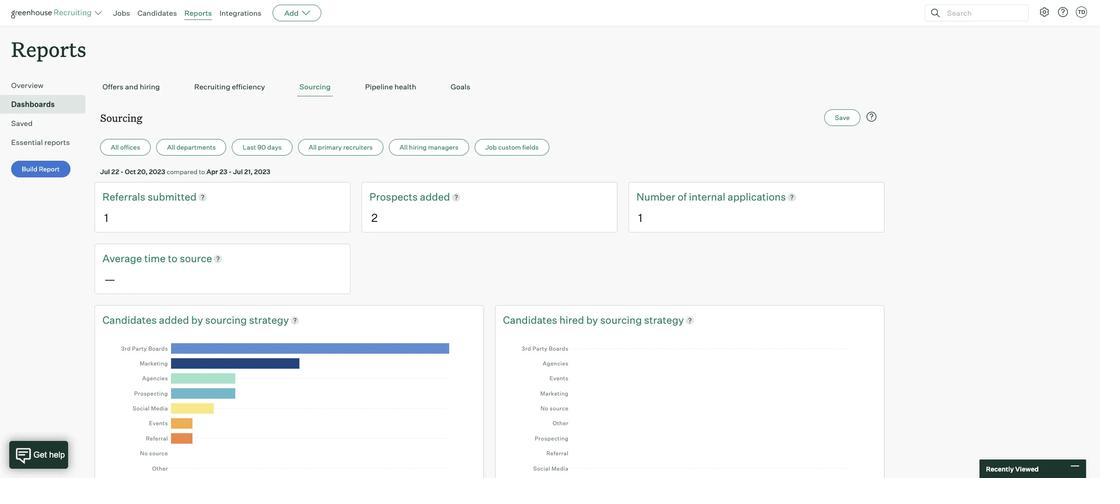 Task type: vqa. For each thing, say whether or not it's contained in the screenshot.
Job Status:
no



Task type: describe. For each thing, give the bounding box(es) containing it.
managers
[[428, 143, 459, 151]]

primary
[[318, 143, 342, 151]]

and
[[125, 82, 138, 91]]

candidates for candidates hired by sourcing
[[503, 314, 558, 326]]

apr
[[207, 168, 218, 176]]

jobs link
[[113, 8, 130, 18]]

goals button
[[449, 78, 473, 97]]

time link
[[144, 252, 168, 266]]

number of internal
[[637, 191, 728, 203]]

offices
[[120, 143, 140, 151]]

—
[[104, 273, 116, 287]]

2 - from the left
[[229, 168, 232, 176]]

1 for referrals
[[104, 211, 108, 225]]

sourcing button
[[297, 78, 333, 97]]

recently
[[987, 465, 1014, 473]]

all offices
[[111, 143, 140, 151]]

configure image
[[1039, 6, 1051, 18]]

hired
[[560, 314, 584, 326]]

candidates hired by sourcing
[[503, 314, 644, 326]]

referrals link
[[103, 190, 148, 205]]

1 2023 from the left
[[149, 168, 165, 176]]

essential reports link
[[11, 137, 82, 148]]

td
[[1078, 9, 1086, 15]]

all for all hiring managers
[[400, 143, 408, 151]]

candidates for candidates
[[138, 8, 177, 18]]

save
[[835, 114, 850, 122]]

recruiters
[[343, 143, 373, 151]]

all hiring managers button
[[389, 139, 469, 156]]

tab list containing offers and hiring
[[100, 78, 879, 97]]

td button
[[1075, 5, 1090, 19]]

time
[[144, 252, 166, 265]]

fields
[[523, 143, 539, 151]]

add
[[284, 8, 299, 18]]

1 vertical spatial reports
[[11, 35, 86, 63]]

hiring inside tab list
[[140, 82, 160, 91]]

compared
[[167, 168, 198, 176]]

pipeline health button
[[363, 78, 419, 97]]

1 horizontal spatial added link
[[420, 190, 450, 205]]

hired link
[[560, 313, 587, 328]]

submitted
[[148, 191, 197, 203]]

greenhouse recruiting image
[[11, 7, 95, 19]]

last 90 days button
[[232, 139, 293, 156]]

save button
[[825, 110, 861, 126]]

overview link
[[11, 80, 82, 91]]

22
[[111, 168, 119, 176]]

applications
[[728, 191, 786, 203]]

sourcing link for candidates added by sourcing
[[205, 313, 249, 328]]

0 horizontal spatial added
[[159, 314, 189, 326]]

all departments button
[[156, 139, 227, 156]]

by link for added
[[191, 313, 205, 328]]

average time to
[[103, 252, 180, 265]]

2 jul from the left
[[233, 168, 243, 176]]

essential reports
[[11, 138, 70, 147]]

add button
[[273, 5, 322, 21]]

offers and hiring button
[[100, 78, 162, 97]]

jobs
[[113, 8, 130, 18]]

21,
[[244, 168, 253, 176]]

saved
[[11, 119, 33, 128]]

candidates added by sourcing
[[103, 314, 249, 326]]

internal link
[[689, 190, 728, 205]]

0 vertical spatial reports
[[184, 8, 212, 18]]

source link
[[180, 252, 212, 266]]

recruiting efficiency button
[[192, 78, 268, 97]]

to link
[[168, 252, 180, 266]]

dashboards
[[11, 100, 55, 109]]

23
[[220, 168, 227, 176]]

build report
[[22, 165, 60, 173]]

build
[[22, 165, 37, 173]]

all departments
[[167, 143, 216, 151]]

last
[[243, 143, 256, 151]]

1 jul from the left
[[100, 168, 110, 176]]

prospects link
[[370, 190, 420, 205]]

1 - from the left
[[121, 168, 124, 176]]

by for added
[[191, 314, 203, 326]]

internal
[[689, 191, 726, 203]]

last 90 days
[[243, 143, 282, 151]]

2
[[372, 211, 378, 225]]

recently viewed
[[987, 465, 1039, 473]]

dashboards link
[[11, 99, 82, 110]]

efficiency
[[232, 82, 265, 91]]

report
[[39, 165, 60, 173]]

number
[[637, 191, 676, 203]]

0 horizontal spatial to
[[168, 252, 178, 265]]

candidates link for candidates added by sourcing
[[103, 313, 159, 328]]

health
[[395, 82, 417, 91]]

90
[[258, 143, 266, 151]]

sourcing for candidates added by sourcing
[[205, 314, 247, 326]]

reports
[[44, 138, 70, 147]]

oct
[[125, 168, 136, 176]]

faq image
[[866, 111, 878, 123]]

job custom fields button
[[475, 139, 550, 156]]

applications link
[[728, 190, 786, 205]]



Task type: locate. For each thing, give the bounding box(es) containing it.
referrals
[[103, 191, 148, 203]]

submitted link
[[148, 190, 197, 205]]

1 sourcing from the left
[[205, 314, 247, 326]]

candidates right jobs link
[[138, 8, 177, 18]]

1 by from the left
[[191, 314, 203, 326]]

1 horizontal spatial strategy
[[644, 314, 684, 326]]

all for all departments
[[167, 143, 175, 151]]

to left apr
[[199, 168, 205, 176]]

strategy for candidates added by sourcing
[[249, 314, 289, 326]]

0 horizontal spatial sourcing
[[205, 314, 247, 326]]

all primary recruiters
[[309, 143, 373, 151]]

candidates
[[138, 8, 177, 18], [103, 314, 157, 326], [503, 314, 558, 326]]

added link
[[420, 190, 450, 205], [159, 313, 191, 328]]

1 horizontal spatial 1
[[639, 211, 643, 225]]

source
[[180, 252, 212, 265]]

2023 right 20,
[[149, 168, 165, 176]]

0 vertical spatial hiring
[[140, 82, 160, 91]]

candidates for candidates added by sourcing
[[103, 314, 157, 326]]

2023 right 21,
[[254, 168, 271, 176]]

strategy
[[249, 314, 289, 326], [644, 314, 684, 326]]

reports link
[[184, 8, 212, 18]]

0 horizontal spatial 2023
[[149, 168, 165, 176]]

0 horizontal spatial strategy link
[[249, 313, 289, 328]]

reports down greenhouse recruiting image
[[11, 35, 86, 63]]

build report button
[[11, 161, 70, 178]]

jul
[[100, 168, 110, 176], [233, 168, 243, 176]]

added
[[420, 191, 450, 203], [159, 314, 189, 326]]

average
[[103, 252, 142, 265]]

to right time
[[168, 252, 178, 265]]

jul left 21,
[[233, 168, 243, 176]]

2 strategy link from the left
[[644, 313, 684, 328]]

hiring left the managers
[[409, 143, 427, 151]]

xychart image for candidates added by sourcing
[[115, 337, 463, 479]]

average link
[[103, 252, 144, 266]]

goals
[[451, 82, 471, 91]]

0 vertical spatial added link
[[420, 190, 450, 205]]

1 down number
[[639, 211, 643, 225]]

1 by link from the left
[[191, 313, 205, 328]]

all offices button
[[100, 139, 151, 156]]

0 horizontal spatial sourcing
[[100, 111, 143, 125]]

to
[[199, 168, 205, 176], [168, 252, 178, 265]]

tab list
[[100, 78, 879, 97]]

0 horizontal spatial reports
[[11, 35, 86, 63]]

1 xychart image from the left
[[115, 337, 463, 479]]

0 horizontal spatial -
[[121, 168, 124, 176]]

1 horizontal spatial 2023
[[254, 168, 271, 176]]

1 horizontal spatial sourcing link
[[601, 313, 644, 328]]

of link
[[678, 190, 689, 205]]

by link for hired
[[587, 313, 601, 328]]

0 horizontal spatial added link
[[159, 313, 191, 328]]

sourcing link for candidates hired by sourcing
[[601, 313, 644, 328]]

of
[[678, 191, 687, 203]]

all primary recruiters button
[[298, 139, 384, 156]]

td button
[[1077, 6, 1088, 18]]

0 vertical spatial sourcing
[[300, 82, 331, 91]]

1 vertical spatial added link
[[159, 313, 191, 328]]

1 horizontal spatial jul
[[233, 168, 243, 176]]

2 1 from the left
[[639, 211, 643, 225]]

2 xychart image from the left
[[516, 337, 864, 479]]

2 all from the left
[[167, 143, 175, 151]]

1 for number
[[639, 211, 643, 225]]

1 strategy link from the left
[[249, 313, 289, 328]]

1 vertical spatial hiring
[[409, 143, 427, 151]]

Search text field
[[945, 6, 1020, 20]]

integrations
[[220, 8, 262, 18]]

2 by from the left
[[587, 314, 598, 326]]

1 horizontal spatial to
[[199, 168, 205, 176]]

1 horizontal spatial sourcing
[[300, 82, 331, 91]]

sourcing
[[300, 82, 331, 91], [100, 111, 143, 125]]

offers
[[103, 82, 124, 91]]

2 strategy from the left
[[644, 314, 684, 326]]

candidates link for candidates hired by sourcing
[[503, 313, 560, 328]]

strategy link for candidates added by sourcing
[[249, 313, 289, 328]]

- right 22
[[121, 168, 124, 176]]

job custom fields
[[486, 143, 539, 151]]

all for all offices
[[111, 143, 119, 151]]

reports
[[184, 8, 212, 18], [11, 35, 86, 63]]

1 horizontal spatial by
[[587, 314, 598, 326]]

1 vertical spatial to
[[168, 252, 178, 265]]

days
[[267, 143, 282, 151]]

xychart image
[[115, 337, 463, 479], [516, 337, 864, 479]]

prospects
[[370, 191, 420, 203]]

1 down the referrals link at top left
[[104, 211, 108, 225]]

2 by link from the left
[[587, 313, 601, 328]]

by for hired
[[587, 314, 598, 326]]

departments
[[177, 143, 216, 151]]

4 all from the left
[[400, 143, 408, 151]]

all hiring managers
[[400, 143, 459, 151]]

2 2023 from the left
[[254, 168, 271, 176]]

0 vertical spatial added
[[420, 191, 450, 203]]

3 all from the left
[[309, 143, 317, 151]]

offers and hiring
[[103, 82, 160, 91]]

1 strategy from the left
[[249, 314, 289, 326]]

strategy link
[[249, 313, 289, 328], [644, 313, 684, 328]]

1 horizontal spatial by link
[[587, 313, 601, 328]]

hiring right and
[[140, 82, 160, 91]]

0 horizontal spatial xychart image
[[115, 337, 463, 479]]

1 all from the left
[[111, 143, 119, 151]]

all left departments
[[167, 143, 175, 151]]

1 1 from the left
[[104, 211, 108, 225]]

1 horizontal spatial strategy link
[[644, 313, 684, 328]]

0 vertical spatial to
[[199, 168, 205, 176]]

1 horizontal spatial hiring
[[409, 143, 427, 151]]

pipeline
[[365, 82, 393, 91]]

0 horizontal spatial sourcing link
[[205, 313, 249, 328]]

1 horizontal spatial -
[[229, 168, 232, 176]]

1 horizontal spatial added
[[420, 191, 450, 203]]

1 horizontal spatial reports
[[184, 8, 212, 18]]

0 horizontal spatial strategy
[[249, 314, 289, 326]]

all left primary
[[309, 143, 317, 151]]

reports left integrations link
[[184, 8, 212, 18]]

2 sourcing from the left
[[601, 314, 642, 326]]

pipeline health
[[365, 82, 417, 91]]

candidates left hired
[[503, 314, 558, 326]]

all for all primary recruiters
[[309, 143, 317, 151]]

1 sourcing link from the left
[[205, 313, 249, 328]]

sourcing inside button
[[300, 82, 331, 91]]

0 horizontal spatial 1
[[104, 211, 108, 225]]

by
[[191, 314, 203, 326], [587, 314, 598, 326]]

recruiting
[[194, 82, 230, 91]]

candidates down —
[[103, 314, 157, 326]]

- right 23
[[229, 168, 232, 176]]

job
[[486, 143, 497, 151]]

integrations link
[[220, 8, 262, 18]]

1 horizontal spatial xychart image
[[516, 337, 864, 479]]

jul 22 - oct 20, 2023 compared to apr 23 - jul 21, 2023
[[100, 168, 271, 176]]

0 horizontal spatial jul
[[100, 168, 110, 176]]

sourcing link
[[205, 313, 249, 328], [601, 313, 644, 328]]

hiring
[[140, 82, 160, 91], [409, 143, 427, 151]]

xychart image for candidates hired by sourcing
[[516, 337, 864, 479]]

jul left 22
[[100, 168, 110, 176]]

-
[[121, 168, 124, 176], [229, 168, 232, 176]]

20,
[[137, 168, 148, 176]]

strategy for candidates hired by sourcing
[[644, 314, 684, 326]]

2 sourcing link from the left
[[601, 313, 644, 328]]

0 horizontal spatial hiring
[[140, 82, 160, 91]]

all
[[111, 143, 119, 151], [167, 143, 175, 151], [309, 143, 317, 151], [400, 143, 408, 151]]

1 vertical spatial added
[[159, 314, 189, 326]]

recruiting efficiency
[[194, 82, 265, 91]]

all left the managers
[[400, 143, 408, 151]]

0 horizontal spatial by
[[191, 314, 203, 326]]

overview
[[11, 81, 44, 90]]

custom
[[498, 143, 521, 151]]

saved link
[[11, 118, 82, 129]]

all left offices
[[111, 143, 119, 151]]

1 horizontal spatial sourcing
[[601, 314, 642, 326]]

essential
[[11, 138, 43, 147]]

strategy link for candidates hired by sourcing
[[644, 313, 684, 328]]

number link
[[637, 190, 678, 205]]

1 vertical spatial sourcing
[[100, 111, 143, 125]]

sourcing for candidates hired by sourcing
[[601, 314, 642, 326]]

0 horizontal spatial by link
[[191, 313, 205, 328]]



